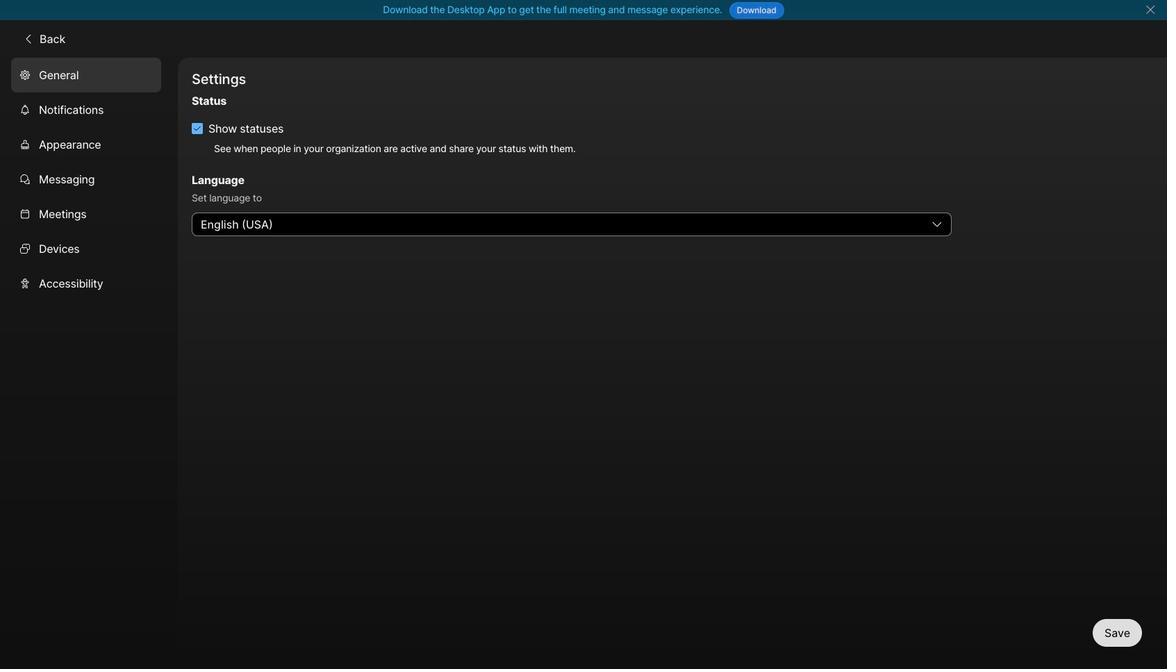 Task type: locate. For each thing, give the bounding box(es) containing it.
meetings tab
[[11, 196, 161, 231]]

accessibility tab
[[11, 266, 161, 301]]

notifications tab
[[11, 92, 161, 127]]

appearance tab
[[11, 127, 161, 162]]

settings navigation
[[0, 57, 178, 669]]



Task type: describe. For each thing, give the bounding box(es) containing it.
devices tab
[[11, 231, 161, 266]]

messaging tab
[[11, 162, 161, 196]]

general tab
[[11, 57, 161, 92]]

cancel_16 image
[[1145, 4, 1156, 15]]



